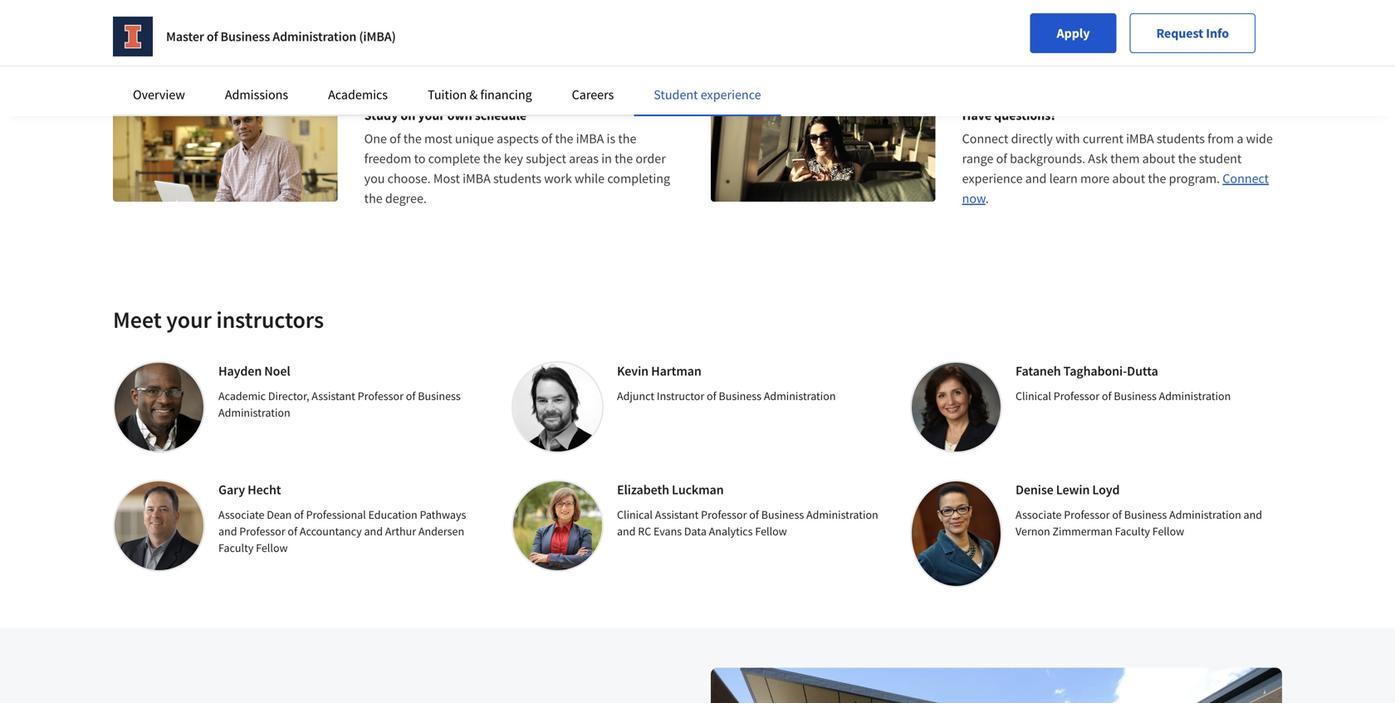 Task type: locate. For each thing, give the bounding box(es) containing it.
fellow inside clinical assistant professor of business administration and rc evans data analytics fellow
[[755, 524, 787, 539]]

tuition & financing
[[428, 86, 532, 103]]

1 vertical spatial in
[[602, 150, 612, 167]]

clinical
[[1016, 389, 1052, 404], [617, 508, 653, 522]]

assistant right the director,
[[312, 389, 355, 404]]

a right from
[[1237, 130, 1244, 147]]

1 horizontal spatial imba
[[576, 130, 604, 147]]

of inside "connect directly with current imba students from a wide range of backgrounds. ask them about the student experience and learn more about the program."
[[996, 150, 1008, 167]]

schedule
[[475, 107, 527, 124]]

u.s.
[[1025, 24, 1047, 41]]

2 horizontal spatial imba
[[1126, 130, 1154, 147]]

iconverge,
[[1098, 0, 1157, 1]]

networking down classmates
[[1009, 4, 1072, 21]]

imba up them
[[1126, 130, 1154, 147]]

arthur
[[385, 524, 416, 539]]

1 vertical spatial connect
[[1223, 170, 1269, 187]]

2 vertical spatial your
[[166, 305, 212, 334]]

0 vertical spatial students
[[1157, 130, 1205, 147]]

associate down gary hecht
[[218, 508, 265, 522]]

admissions link
[[225, 86, 288, 103]]

the down apply at the top of the page
[[1057, 44, 1075, 61]]

1 horizontal spatial experience
[[962, 170, 1023, 187]]

of
[[207, 28, 218, 45], [390, 130, 401, 147], [541, 130, 553, 147], [996, 150, 1008, 167], [406, 389, 416, 404], [707, 389, 717, 404], [1102, 389, 1112, 404], [294, 508, 304, 522], [749, 508, 759, 522], [1113, 508, 1122, 522], [288, 524, 297, 539]]

meet your instructors
[[113, 305, 324, 334]]

0 horizontal spatial associate
[[218, 508, 265, 522]]

program.
[[1169, 170, 1220, 187]]

0 vertical spatial about
[[1143, 150, 1176, 167]]

connect for connect now
[[1223, 170, 1269, 187]]

work
[[400, 4, 428, 21], [544, 170, 572, 187]]

2 horizontal spatial your
[[992, 0, 1018, 1]]

through
[[563, 0, 608, 1], [1010, 44, 1054, 61]]

1 vertical spatial work
[[544, 170, 572, 187]]

clinical inside clinical assistant professor of business administration and rc evans data analytics fellow
[[617, 508, 653, 522]]

assistant up evans
[[655, 508, 699, 522]]

lewin
[[1056, 482, 1090, 498]]

through down u.s.
[[1010, 44, 1054, 61]]

1 vertical spatial your
[[418, 107, 445, 124]]

0 horizontal spatial meet
[[113, 305, 162, 334]]

1 vertical spatial a
[[1237, 130, 1244, 147]]

meet for meet your classmates at iconverge, our annual on- campus networking and professional development event, or attend a u.s. or global immersion trip. students also connect through the program's networking platform.
[[962, 0, 990, 1]]

0 horizontal spatial your
[[166, 305, 212, 334]]

1 vertical spatial faculty
[[218, 541, 254, 556]]

hecht
[[248, 482, 281, 498]]

0 horizontal spatial experience
[[701, 86, 761, 103]]

your inside 'study on your own schedule one of the most unique aspects of the imba is the freedom to complete the key subject areas in the order you choose. most imba students work while completing the degree.'
[[418, 107, 445, 124]]

order
[[636, 150, 666, 167]]

1 vertical spatial assistant
[[655, 508, 699, 522]]

denise lewin loyd image
[[910, 480, 1003, 588]]

1 horizontal spatial fellow
[[755, 524, 787, 539]]

meet
[[962, 0, 990, 1], [113, 305, 162, 334]]

students down key at top
[[493, 170, 542, 187]]

imba up areas
[[576, 130, 604, 147]]

your for instructors
[[166, 305, 212, 334]]

and
[[436, 0, 457, 1], [431, 4, 452, 21], [1075, 4, 1096, 21], [1026, 170, 1047, 187], [1244, 508, 1263, 522], [218, 524, 237, 539], [364, 524, 383, 539], [617, 524, 636, 539]]

elizabeth luckman
[[617, 482, 724, 498]]

1 horizontal spatial your
[[418, 107, 445, 124]]

your up campus
[[992, 0, 1018, 1]]

0 vertical spatial work
[[400, 4, 428, 21]]

and inside "connect directly with current imba students from a wide range of backgrounds. ask them about the student experience and learn more about the program."
[[1026, 170, 1047, 187]]

professor inside associate dean of professional education pathways and professor of accountancy and arthur andersen faculty fellow
[[239, 524, 285, 539]]

work down bonds
[[400, 4, 428, 21]]

1 horizontal spatial meet
[[962, 0, 990, 1]]

complete
[[428, 150, 480, 167]]

.
[[986, 190, 989, 207]]

completing
[[607, 170, 670, 187]]

in right face
[[390, 24, 400, 41]]

experience right student
[[701, 86, 761, 103]]

1 vertical spatial meet
[[113, 305, 162, 334]]

connect inside connect now
[[1223, 170, 1269, 187]]

in inside 'study on your own schedule one of the most unique aspects of the imba is the freedom to complete the key subject areas in the order you choose. most imba students work while completing the degree.'
[[602, 150, 612, 167]]

1 horizontal spatial through
[[1010, 44, 1054, 61]]

faculty down loyd on the right bottom of the page
[[1115, 524, 1150, 539]]

more
[[1081, 170, 1110, 187]]

imba down complete on the left
[[463, 170, 491, 187]]

1 vertical spatial about
[[1113, 170, 1146, 187]]

work down subject
[[544, 170, 572, 187]]

connect up range
[[962, 130, 1009, 147]]

master
[[166, 28, 204, 45]]

business inside clinical assistant professor of business administration and rc evans data analytics fellow
[[762, 508, 804, 522]]

academics link
[[328, 86, 388, 103]]

experience up .
[[962, 170, 1023, 187]]

instructors
[[216, 305, 324, 334]]

clinical up rc at the bottom
[[617, 508, 653, 522]]

business
[[221, 28, 270, 45], [418, 389, 461, 404], [719, 389, 762, 404], [1114, 389, 1157, 404], [762, 508, 804, 522], [1125, 508, 1167, 522]]

master of business administration (imba)
[[166, 28, 396, 45]]

your right on
[[418, 107, 445, 124]]

faculty inside associate dean of professional education pathways and professor of accountancy and arthur andersen faculty fellow
[[218, 541, 254, 556]]

1 vertical spatial through
[[1010, 44, 1054, 61]]

1 vertical spatial experience
[[962, 170, 1023, 187]]

education
[[368, 508, 418, 522]]

denise
[[1016, 482, 1054, 498]]

meet for meet your instructors
[[113, 305, 162, 334]]

on-
[[1222, 0, 1241, 1]]

unique
[[455, 130, 494, 147]]

attend
[[977, 24, 1013, 41]]

financing
[[480, 86, 532, 103]]

administration
[[273, 28, 357, 45], [764, 389, 836, 404], [1159, 389, 1231, 404], [218, 405, 290, 420], [807, 508, 879, 522], [1170, 508, 1242, 522]]

0 vertical spatial your
[[992, 0, 1018, 1]]

imba
[[576, 130, 604, 147], [1126, 130, 1154, 147], [463, 170, 491, 187]]

kevin
[[617, 363, 649, 380]]

associate inside the associate professor of business administration and vernon zimmerman faculty fellow
[[1016, 508, 1062, 522]]

a left u.s.
[[1016, 24, 1023, 41]]

about down them
[[1113, 170, 1146, 187]]

clinical professor of business administration
[[1016, 389, 1231, 404]]

students left from
[[1157, 130, 1205, 147]]

andersen
[[419, 524, 464, 539]]

in down is
[[602, 150, 612, 167]]

your inside meet your classmates at iconverge, our annual on- campus networking and professional development event, or attend a u.s. or global immersion trip. students also connect through the program's networking platform.
[[992, 0, 1018, 1]]

dutta
[[1127, 363, 1159, 380]]

ask
[[1088, 150, 1108, 167]]

is
[[607, 130, 616, 147]]

assistant inside academic director, assistant professor of business administration
[[312, 389, 355, 404]]

the up subject
[[555, 130, 574, 147]]

students inside "connect directly with current imba students from a wide range of backgrounds. ask them about the student experience and learn more about the program."
[[1157, 130, 1205, 147]]

0 horizontal spatial faculty
[[218, 541, 254, 556]]

choose.
[[388, 170, 431, 187]]

face-
[[627, 4, 653, 21]]

have questions?
[[962, 107, 1057, 124]]

global
[[1064, 24, 1099, 41]]

breakout
[[521, 4, 571, 21]]

hartman
[[651, 363, 702, 380]]

apply
[[1057, 25, 1090, 42]]

1 horizontal spatial work
[[544, 170, 572, 187]]

0 vertical spatial clinical
[[1016, 389, 1052, 404]]

request info button
[[1130, 13, 1256, 53]]

now
[[962, 190, 986, 207]]

tuition & financing link
[[428, 86, 532, 103]]

0 vertical spatial a
[[1016, 24, 1023, 41]]

0 horizontal spatial connect
[[962, 130, 1009, 147]]

imba inside "connect directly with current imba students from a wide range of backgrounds. ask them about the student experience and learn more about the program."
[[1126, 130, 1154, 147]]

through up sessions,
[[563, 0, 608, 1]]

networking down trip.
[[1136, 44, 1200, 61]]

1 associate from the left
[[218, 508, 265, 522]]

and inside clinical assistant professor of business administration and rc evans data analytics fellow
[[617, 524, 636, 539]]

to-
[[653, 4, 669, 21]]

careers
[[572, 86, 614, 103]]

1 vertical spatial students
[[493, 170, 542, 187]]

or right u.s.
[[1050, 24, 1062, 41]]

you
[[364, 170, 385, 187]]

the left online
[[403, 24, 421, 41]]

0 vertical spatial through
[[563, 0, 608, 1]]

0 horizontal spatial or
[[962, 24, 974, 41]]

0 horizontal spatial assistant
[[312, 389, 355, 404]]

0 horizontal spatial clinical
[[617, 508, 653, 522]]

immersion
[[1102, 24, 1161, 41]]

gary hecht
[[218, 482, 281, 498]]

clinical down fataneh
[[1016, 389, 1052, 404]]

the inside meet your classmates at iconverge, our annual on- campus networking and professional development event, or attend a u.s. or global immersion trip. students also connect through the program's networking platform.
[[1057, 44, 1075, 61]]

1 horizontal spatial or
[[1050, 24, 1062, 41]]

the
[[403, 24, 421, 41], [1057, 44, 1075, 61], [403, 130, 422, 147], [555, 130, 574, 147], [618, 130, 637, 147], [483, 150, 501, 167], [615, 150, 633, 167], [1178, 150, 1197, 167], [1148, 170, 1167, 187], [364, 190, 383, 207]]

0 horizontal spatial fellow
[[256, 541, 288, 556]]

while
[[575, 170, 605, 187]]

0 vertical spatial in
[[390, 24, 400, 41]]

or down campus
[[962, 24, 974, 41]]

associate for gary
[[218, 508, 265, 522]]

hayden noel
[[218, 363, 290, 380]]

about
[[1143, 150, 1176, 167], [1113, 170, 1146, 187]]

0 vertical spatial assistant
[[312, 389, 355, 404]]

1 vertical spatial clinical
[[617, 508, 653, 522]]

1 horizontal spatial networking
[[1136, 44, 1200, 61]]

overview
[[133, 86, 185, 103]]

the up to at the left of page
[[403, 130, 422, 147]]

connect inside "connect directly with current imba students from a wide range of backgrounds. ask them about the student experience and learn more about the program."
[[962, 130, 1009, 147]]

1 horizontal spatial connect
[[1223, 170, 1269, 187]]

connect
[[962, 130, 1009, 147], [1223, 170, 1269, 187]]

0 horizontal spatial a
[[1016, 24, 1023, 41]]

about right them
[[1143, 150, 1176, 167]]

1 horizontal spatial faculty
[[1115, 524, 1150, 539]]

2 associate from the left
[[1016, 508, 1062, 522]]

1 horizontal spatial a
[[1237, 130, 1244, 147]]

associate inside associate dean of professional education pathways and professor of accountancy and arthur andersen faculty fellow
[[218, 508, 265, 522]]

1 horizontal spatial associate
[[1016, 508, 1062, 522]]

rc
[[638, 524, 651, 539]]

a inside meet your classmates at iconverge, our annual on- campus networking and professional development event, or attend a u.s. or global immersion trip. students also connect through the program's networking platform.
[[1016, 24, 1023, 41]]

current
[[1083, 130, 1124, 147]]

academics
[[328, 86, 388, 103]]

0 horizontal spatial networking
[[1009, 4, 1072, 21]]

0 vertical spatial faculty
[[1115, 524, 1150, 539]]

associate up vernon
[[1016, 508, 1062, 522]]

annual
[[1181, 0, 1220, 1]]

1 horizontal spatial in
[[602, 150, 612, 167]]

0 horizontal spatial in
[[390, 24, 400, 41]]

connect down the student
[[1223, 170, 1269, 187]]

0 vertical spatial connect
[[962, 130, 1009, 147]]

0 horizontal spatial through
[[563, 0, 608, 1]]

0 horizontal spatial work
[[400, 4, 428, 21]]

online
[[424, 24, 459, 41]]

meet inside meet your classmates at iconverge, our annual on- campus networking and professional development event, or attend a u.s. or global immersion trip. students also connect through the program's networking platform.
[[962, 0, 990, 1]]

your left instructors on the top left of the page
[[166, 305, 212, 334]]

1 horizontal spatial assistant
[[655, 508, 699, 522]]

the right is
[[618, 130, 637, 147]]

professor inside clinical assistant professor of business administration and rc evans data analytics fellow
[[701, 508, 747, 522]]

professional
[[306, 508, 366, 522]]

gary
[[218, 482, 245, 498]]

0 vertical spatial meet
[[962, 0, 990, 1]]

1 horizontal spatial clinical
[[1016, 389, 1052, 404]]

on
[[401, 107, 416, 124]]

0 horizontal spatial students
[[493, 170, 542, 187]]

professor
[[358, 389, 404, 404], [1054, 389, 1100, 404], [701, 508, 747, 522], [1064, 508, 1110, 522], [239, 524, 285, 539]]

2 horizontal spatial fellow
[[1153, 524, 1185, 539]]

1 horizontal spatial students
[[1157, 130, 1205, 147]]

faculty down gary
[[218, 541, 254, 556]]



Task type: vqa. For each thing, say whether or not it's contained in the screenshot.
Algorithms
no



Task type: describe. For each thing, give the bounding box(es) containing it.
trip.
[[1164, 24, 1187, 41]]

admissions
[[225, 86, 288, 103]]

classroom.
[[462, 24, 522, 41]]

campus
[[962, 4, 1006, 21]]

bonds
[[398, 0, 433, 1]]

request info
[[1157, 25, 1229, 42]]

0 horizontal spatial imba
[[463, 170, 491, 187]]

business inside the associate professor of business administration and vernon zimmerman faculty fellow
[[1125, 508, 1167, 522]]

hayden
[[218, 363, 262, 380]]

have
[[962, 107, 992, 124]]

our
[[1159, 0, 1178, 1]]

analytics
[[709, 524, 753, 539]]

in inside forge bonds and build camaraderie through challenging group work and exploratory breakout sessions, face-to- face in the online classroom.
[[390, 24, 400, 41]]

denise lewin loyd
[[1016, 482, 1120, 498]]

0 vertical spatial networking
[[1009, 4, 1072, 21]]

forge
[[364, 0, 396, 1]]

&
[[470, 86, 478, 103]]

student experience
[[654, 86, 761, 103]]

professional
[[1099, 4, 1167, 21]]

tuition
[[428, 86, 467, 103]]

backgrounds.
[[1010, 150, 1086, 167]]

the inside forge bonds and build camaraderie through challenging group work and exploratory breakout sessions, face-to- face in the online classroom.
[[403, 24, 421, 41]]

the left key at top
[[483, 150, 501, 167]]

connect now link
[[962, 170, 1269, 207]]

vernon
[[1016, 524, 1051, 539]]

loyd
[[1093, 482, 1120, 498]]

build
[[460, 0, 488, 1]]

with
[[1056, 130, 1080, 147]]

areas
[[569, 150, 599, 167]]

professor inside academic director, assistant professor of business administration
[[358, 389, 404, 404]]

request
[[1157, 25, 1204, 42]]

2 or from the left
[[1050, 24, 1062, 41]]

connect for connect directly with current imba students from a wide range of backgrounds. ask them about the student experience and learn more about the program.
[[962, 130, 1009, 147]]

students inside 'study on your own schedule one of the most unique aspects of the imba is the freedom to complete the key subject areas in the order you choose. most imba students work while completing the degree.'
[[493, 170, 542, 187]]

event,
[[1247, 4, 1281, 21]]

classmates
[[1020, 0, 1081, 1]]

work inside 'study on your own schedule one of the most unique aspects of the imba is the freedom to complete the key subject areas in the order you choose. most imba students work while completing the degree.'
[[544, 170, 572, 187]]

wide
[[1247, 130, 1273, 147]]

the down the 'you'
[[364, 190, 383, 207]]

info
[[1206, 25, 1229, 42]]

kevin hartman image
[[512, 361, 604, 454]]

1 or from the left
[[962, 24, 974, 41]]

business inside academic director, assistant professor of business administration
[[418, 389, 461, 404]]

most
[[424, 130, 452, 147]]

a inside "connect directly with current imba students from a wide range of backgrounds. ask them about the student experience and learn more about the program."
[[1237, 130, 1244, 147]]

study
[[364, 107, 398, 124]]

pathways
[[420, 508, 466, 522]]

group
[[364, 4, 397, 21]]

careers link
[[572, 86, 614, 103]]

apply button
[[1030, 13, 1117, 53]]

connect
[[962, 44, 1007, 61]]

and inside the associate professor of business administration and vernon zimmerman faculty fellow
[[1244, 508, 1263, 522]]

questions?
[[994, 107, 1057, 124]]

learn
[[1050, 170, 1078, 187]]

face
[[364, 24, 387, 41]]

directly
[[1011, 130, 1053, 147]]

hayden noel image
[[113, 361, 205, 454]]

1 vertical spatial networking
[[1136, 44, 1200, 61]]

from
[[1208, 130, 1235, 147]]

exploratory
[[455, 4, 518, 21]]

fellow inside associate dean of professional education pathways and professor of accountancy and arthur andersen faculty fellow
[[256, 541, 288, 556]]

adjunct
[[617, 389, 655, 404]]

academic
[[218, 389, 266, 404]]

associate dean of professional education pathways and professor of accountancy and arthur andersen faculty fellow
[[218, 508, 466, 556]]

luckman
[[672, 482, 724, 498]]

the up program.
[[1178, 150, 1197, 167]]

connect directly with current imba students from a wide range of backgrounds. ask them about the student experience and learn more about the program.
[[962, 130, 1273, 187]]

gary hecht image
[[113, 480, 205, 572]]

of inside the associate professor of business administration and vernon zimmerman faculty fellow
[[1113, 508, 1122, 522]]

evans
[[654, 524, 682, 539]]

challenging
[[611, 0, 675, 1]]

program's
[[1078, 44, 1134, 61]]

through inside forge bonds and build camaraderie through challenging group work and exploratory breakout sessions, face-to- face in the online classroom.
[[563, 0, 608, 1]]

through inside meet your classmates at iconverge, our annual on- campus networking and professional development event, or attend a u.s. or global immersion trip. students also connect through the program's networking platform.
[[1010, 44, 1054, 61]]

noel
[[264, 363, 290, 380]]

administration inside academic director, assistant professor of business administration
[[218, 405, 290, 420]]

kevin hartman
[[617, 363, 702, 380]]

platform.
[[1202, 44, 1254, 61]]

professor inside the associate professor of business administration and vernon zimmerman faculty fellow
[[1064, 508, 1110, 522]]

camaraderie
[[491, 0, 561, 1]]

assistant inside clinical assistant professor of business administration and rc evans data analytics fellow
[[655, 508, 699, 522]]

clinical assistant professor of business administration and rc evans data analytics fellow
[[617, 508, 879, 539]]

clinical for elizabeth luckman
[[617, 508, 653, 522]]

and inside meet your classmates at iconverge, our annual on- campus networking and professional development event, or attend a u.s. or global immersion trip. students also connect through the program's networking platform.
[[1075, 4, 1096, 21]]

connect now
[[962, 170, 1269, 207]]

fellow inside the associate professor of business administration and vernon zimmerman faculty fellow
[[1153, 524, 1185, 539]]

director,
[[268, 389, 309, 404]]

(imba)
[[359, 28, 396, 45]]

elizabeth luckman image
[[512, 480, 604, 572]]

overview link
[[133, 86, 185, 103]]

freedom
[[364, 150, 412, 167]]

associate for denise
[[1016, 508, 1062, 522]]

associate professor of business administration and vernon zimmerman faculty fellow
[[1016, 508, 1263, 539]]

administration inside the associate professor of business administration and vernon zimmerman faculty fellow
[[1170, 508, 1242, 522]]

at
[[1084, 0, 1095, 1]]

taghaboni-
[[1064, 363, 1127, 380]]

degree.
[[385, 190, 427, 207]]

student experience link
[[654, 86, 761, 103]]

own
[[447, 107, 472, 124]]

work inside forge bonds and build camaraderie through challenging group work and exploratory breakout sessions, face-to- face in the online classroom.
[[400, 4, 428, 21]]

development
[[1170, 4, 1244, 21]]

clinical for fataneh taghaboni-dutta
[[1016, 389, 1052, 404]]

0 vertical spatial experience
[[701, 86, 761, 103]]

fataneh taghaboni-dutta image
[[910, 361, 1003, 454]]

the down is
[[615, 150, 633, 167]]

experience inside "connect directly with current imba students from a wide range of backgrounds. ask them about the student experience and learn more about the program."
[[962, 170, 1023, 187]]

adjunct instructor of business administration
[[617, 389, 836, 404]]

the left program.
[[1148, 170, 1167, 187]]

your for classmates
[[992, 0, 1018, 1]]

one
[[364, 130, 387, 147]]

university of illinois gies college of business logo image
[[113, 17, 153, 56]]

aspects
[[497, 130, 539, 147]]

administration inside clinical assistant professor of business administration and rc evans data analytics fellow
[[807, 508, 879, 522]]

zimmerman
[[1053, 524, 1113, 539]]

of inside academic director, assistant professor of business administration
[[406, 389, 416, 404]]

fataneh taghaboni-dutta
[[1016, 363, 1159, 380]]

of inside clinical assistant professor of business administration and rc evans data analytics fellow
[[749, 508, 759, 522]]

faculty inside the associate professor of business administration and vernon zimmerman faculty fellow
[[1115, 524, 1150, 539]]



